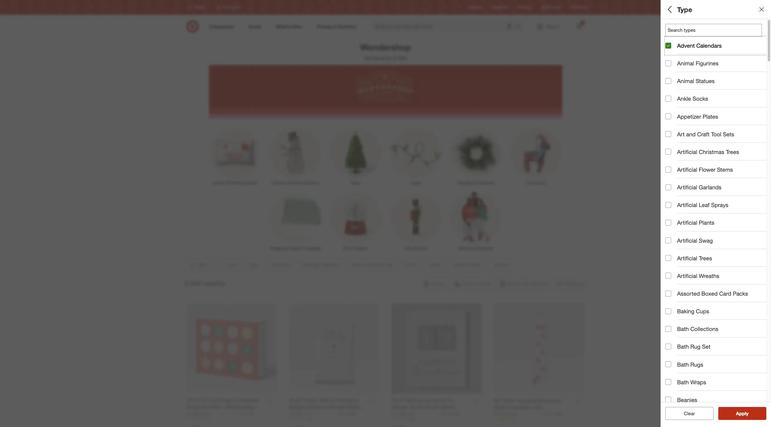 Task type: locate. For each thing, give the bounding box(es) containing it.
animal for animal figurines
[[678, 60, 695, 67]]

boxed
[[702, 290, 718, 297]]

0 horizontal spatial christmas
[[226, 180, 245, 185]]

artificial flower stems
[[678, 166, 733, 173]]

1 bath from the top
[[678, 326, 689, 332]]

results inside button
[[740, 411, 755, 417]]

find stores
[[571, 5, 588, 10]]

calendars up figurines
[[697, 42, 722, 49]]

wrapping paper & supplies
[[270, 246, 321, 251]]

artificial
[[678, 148, 698, 155], [678, 166, 698, 173], [678, 184, 698, 191], [678, 202, 698, 208], [678, 219, 698, 226], [678, 237, 698, 244], [678, 255, 698, 262], [678, 272, 698, 279]]

1 horizontal spatial decor
[[308, 180, 319, 185]]

ornaments
[[526, 180, 547, 185]]

artificial wreaths
[[678, 272, 720, 279]]

results right 2,394
[[203, 279, 225, 287]]

bath right the bath wraps option
[[678, 379, 689, 386]]

animal down 'features'
[[678, 60, 695, 67]]

0 vertical spatial results
[[203, 279, 225, 287]]

3 artificial from the top
[[678, 184, 698, 191]]

advent
[[666, 31, 679, 36], [678, 42, 695, 49]]

type down all
[[666, 23, 678, 30]]

1 vertical spatial results
[[740, 411, 755, 417]]

target circle
[[541, 5, 561, 10]]

swag
[[699, 237, 713, 244]]

artificial left the swag
[[678, 237, 698, 244]]

registry
[[469, 5, 482, 10]]

stock
[[714, 231, 727, 237]]

0 vertical spatial &
[[474, 180, 477, 185]]

3 bath from the top
[[678, 361, 689, 368]]

results right 'see'
[[740, 411, 755, 417]]

wreaths & garlands link
[[446, 126, 506, 186]]

&
[[474, 180, 477, 185], [301, 246, 304, 251]]

calendars
[[680, 31, 699, 36], [697, 42, 722, 49]]

0 horizontal spatial 2
[[512, 417, 514, 422]]

rugs
[[691, 361, 704, 368]]

clear down beanies
[[684, 411, 695, 417]]

apply button
[[719, 407, 767, 420]]

1 horizontal spatial trees
[[699, 255, 713, 262]]

type for type advent calendars
[[666, 23, 678, 30]]

leaf
[[699, 202, 710, 208]]

artificial right artificial garlands checkbox
[[678, 184, 698, 191]]

indoor outdoor use
[[666, 87, 719, 94]]

plates
[[703, 113, 719, 120]]

figurines
[[696, 60, 719, 67]]

0 vertical spatial 2
[[582, 21, 584, 24]]

Beanies checkbox
[[666, 397, 672, 403]]

animal for animal statues
[[678, 78, 695, 84]]

outdoor
[[685, 87, 707, 94], [272, 180, 287, 185]]

1 vertical spatial indoor
[[213, 180, 225, 185]]

artificial for artificial leaf sprays
[[678, 202, 698, 208]]

theme button
[[666, 164, 772, 184]]

bath right bath collections checkbox
[[678, 326, 689, 332]]

animal up the indoor outdoor use
[[678, 78, 695, 84]]

bath collections
[[678, 326, 719, 332]]

christmas for artificial
[[699, 148, 725, 155]]

1 vertical spatial 2
[[512, 417, 514, 422]]

advent inside 'type advent calendars'
[[666, 31, 679, 36]]

4 artificial from the top
[[678, 202, 698, 208]]

Artificial Leaf Sprays checkbox
[[666, 202, 672, 208]]

calendars up advent calendars
[[680, 31, 699, 36]]

type for type
[[678, 5, 693, 13]]

2 clear from the left
[[684, 411, 695, 417]]

artificial trees
[[678, 255, 713, 262]]

indoor
[[666, 87, 683, 94], [213, 180, 225, 185]]

1 animal from the top
[[678, 60, 695, 67]]

stores
[[578, 5, 588, 10]]

garlands
[[478, 180, 494, 185], [699, 184, 722, 191]]

Art and Craft Tool Sets checkbox
[[666, 131, 672, 137]]

type inside 'type advent calendars'
[[666, 23, 678, 30]]

0 horizontal spatial garlands
[[478, 180, 494, 185]]

decor for indoor christmas decor
[[246, 180, 257, 185]]

Artificial Swag checkbox
[[666, 237, 672, 243]]

0 vertical spatial animal
[[678, 60, 695, 67]]

socks
[[693, 95, 709, 102]]

1 vertical spatial wreaths
[[699, 272, 720, 279]]

include
[[678, 231, 696, 237]]

assorted boxed card packs
[[678, 290, 749, 297]]

0 vertical spatial trees
[[726, 148, 740, 155]]

0 horizontal spatial outdoor
[[272, 180, 287, 185]]

bath left the rug
[[678, 343, 689, 350]]

paper
[[289, 246, 300, 251]]

1 horizontal spatial results
[[740, 411, 755, 417]]

artificial down "and"
[[678, 148, 698, 155]]

Artificial Christmas Trees checkbox
[[666, 149, 672, 155]]

1 vertical spatial animal
[[678, 78, 695, 84]]

decor
[[246, 180, 257, 185], [308, 180, 319, 185]]

0 vertical spatial wreaths
[[458, 180, 473, 185]]

0 horizontal spatial trees
[[351, 180, 361, 185]]

christmas for indoor
[[226, 180, 245, 185]]

indoor christmas decor
[[213, 180, 257, 185]]

snow globes link
[[326, 191, 386, 251]]

Include out of stock checkbox
[[666, 231, 672, 237]]

(2,394)
[[393, 55, 407, 61]]

0 vertical spatial calendars
[[680, 31, 699, 36]]

artificial up the include
[[678, 219, 698, 226]]

art and craft tool sets
[[678, 131, 735, 137]]

nutcrackers link
[[386, 191, 446, 251]]

1 horizontal spatial indoor
[[666, 87, 683, 94]]

7 artificial from the top
[[678, 255, 698, 262]]

bath left rugs
[[678, 361, 689, 368]]

results for see results
[[740, 411, 755, 417]]

see results button
[[719, 407, 767, 420]]

1 horizontal spatial 2
[[582, 21, 584, 24]]

bath for bath collections
[[678, 326, 689, 332]]

target
[[541, 5, 551, 10]]

advent calendars
[[678, 42, 722, 49]]

10 link
[[289, 417, 380, 422]]

clear all button
[[666, 407, 714, 420]]

artificial down rating
[[678, 166, 698, 173]]

statues
[[696, 78, 715, 84]]

0 vertical spatial advent
[[666, 31, 679, 36]]

artificial up fpo/apo
[[678, 202, 698, 208]]

artificial plants
[[678, 219, 715, 226]]

Assorted Boxed Card Packs checkbox
[[666, 291, 672, 297]]

christmas for outdoor
[[288, 180, 307, 185]]

0 vertical spatial outdoor
[[685, 87, 707, 94]]

card
[[720, 290, 732, 297]]

2 bath from the top
[[678, 343, 689, 350]]

indoor inside button
[[666, 87, 683, 94]]

type inside type dialog
[[678, 5, 693, 13]]

1 horizontal spatial wreaths
[[699, 272, 720, 279]]

artificial up assorted on the right bottom of page
[[678, 272, 698, 279]]

artificial christmas trees
[[678, 148, 740, 155]]

ankle socks
[[678, 95, 709, 102]]

nutcrackers
[[405, 246, 427, 251]]

2 decor from the left
[[308, 180, 319, 185]]

2
[[582, 21, 584, 24], [512, 417, 514, 422]]

advent down 'type advent calendars'
[[678, 42, 695, 49]]

1 vertical spatial type
[[666, 23, 678, 30]]

out
[[697, 231, 706, 237]]

clear for clear all
[[681, 411, 693, 417]]

0 vertical spatial indoor
[[666, 87, 683, 94]]

0 horizontal spatial wreaths
[[458, 180, 473, 185]]

artificial right 'artificial trees' option
[[678, 255, 698, 262]]

clear inside button
[[681, 411, 693, 417]]

1 vertical spatial wondershop
[[365, 55, 391, 61]]

wondershop up (2,394)
[[360, 42, 411, 52]]

and
[[687, 131, 696, 137]]

guest rating button
[[666, 143, 772, 164]]

package quantity
[[666, 66, 713, 73]]

trees link
[[326, 126, 386, 186]]

calendars inside 'type advent calendars'
[[680, 31, 699, 36]]

bath wraps
[[678, 379, 707, 386]]

type right all
[[678, 5, 693, 13]]

of
[[707, 231, 712, 237]]

2 horizontal spatial christmas
[[699, 148, 725, 155]]

search
[[513, 24, 528, 30]]

matching pajamas
[[459, 246, 493, 251]]

None text field
[[666, 24, 762, 37]]

artificial for artificial wreaths
[[678, 272, 698, 279]]

18 link
[[186, 417, 277, 422]]

type advent calendars
[[666, 23, 699, 36]]

8 artificial from the top
[[678, 272, 698, 279]]

clear left all
[[681, 411, 693, 417]]

1 horizontal spatial christmas
[[288, 180, 307, 185]]

christmas inside type dialog
[[699, 148, 725, 155]]

advent up advent calendars option
[[666, 31, 679, 36]]

1 vertical spatial &
[[301, 246, 304, 251]]

clear
[[681, 411, 693, 417], [684, 411, 695, 417]]

0 vertical spatial type
[[678, 5, 693, 13]]

trees
[[726, 148, 740, 155], [351, 180, 361, 185], [699, 255, 713, 262]]

ornaments link
[[506, 126, 566, 186]]

0 horizontal spatial indoor
[[213, 180, 225, 185]]

clear button
[[666, 407, 714, 420]]

1 artificial from the top
[[678, 148, 698, 155]]

artificial garlands
[[678, 184, 722, 191]]

wrapping
[[270, 246, 288, 251]]

1 horizontal spatial garlands
[[699, 184, 722, 191]]

Artificial Trees checkbox
[[666, 255, 672, 261]]

1 vertical spatial calendars
[[697, 42, 722, 49]]

advent inside type dialog
[[678, 42, 695, 49]]

clear inside "button"
[[684, 411, 695, 417]]

bath for bath wraps
[[678, 379, 689, 386]]

wondershop
[[360, 42, 411, 52], [365, 55, 391, 61]]

outdoor inside outdoor christmas decor link
[[272, 180, 287, 185]]

1 vertical spatial outdoor
[[272, 180, 287, 185]]

1 vertical spatial advent
[[678, 42, 695, 49]]

Animal Statues checkbox
[[666, 78, 672, 84]]

wondershop left (2,394)
[[365, 55, 391, 61]]

0 horizontal spatial decor
[[246, 180, 257, 185]]

wondershop wondershop (2,394)
[[360, 42, 411, 61]]

6 artificial from the top
[[678, 237, 698, 244]]

wreaths inside type dialog
[[699, 272, 720, 279]]

1 decor from the left
[[246, 180, 257, 185]]

1 clear from the left
[[681, 411, 693, 417]]

redcard
[[518, 5, 532, 10]]

calendars inside type dialog
[[697, 42, 722, 49]]

Artificial Plants checkbox
[[666, 220, 672, 226]]

pajamas
[[477, 246, 493, 251]]

1 horizontal spatial outdoor
[[685, 87, 707, 94]]

0 horizontal spatial results
[[203, 279, 225, 287]]

christmas
[[699, 148, 725, 155], [226, 180, 245, 185], [288, 180, 307, 185]]

2 animal from the top
[[678, 78, 695, 84]]

set
[[703, 343, 711, 350]]

package quantity button
[[666, 60, 772, 81]]

results
[[203, 279, 225, 287], [740, 411, 755, 417]]

decor for outdoor christmas decor
[[308, 180, 319, 185]]

4 bath from the top
[[678, 379, 689, 386]]

2 artificial from the top
[[678, 166, 698, 173]]

5 artificial from the top
[[678, 219, 698, 226]]



Task type: vqa. For each thing, say whether or not it's contained in the screenshot.
fourth "Artificial" from the top
yes



Task type: describe. For each thing, give the bounding box(es) containing it.
search button
[[513, 20, 528, 34]]

target circle link
[[541, 5, 561, 10]]

all filters dialog
[[661, 0, 772, 427]]

bath for bath rug set
[[678, 343, 689, 350]]

1 vertical spatial trees
[[351, 180, 361, 185]]

indoor for indoor outdoor use
[[666, 87, 683, 94]]

baking cups
[[678, 308, 710, 315]]

Artificial Garlands checkbox
[[666, 184, 672, 190]]

Bath Rugs checkbox
[[666, 362, 672, 367]]

packs
[[733, 290, 749, 297]]

artificial swag
[[678, 237, 713, 244]]

bath rugs
[[678, 361, 704, 368]]

baking
[[678, 308, 695, 315]]

indoor christmas decor link
[[205, 126, 265, 186]]

theme
[[666, 170, 684, 176]]

bath rug set
[[678, 343, 711, 350]]

animal figurines
[[678, 60, 719, 67]]

appetizer
[[678, 113, 702, 120]]

1 horizontal spatial &
[[474, 180, 477, 185]]

2,394
[[184, 279, 201, 287]]

18
[[205, 417, 209, 421]]

What can we help you find? suggestions appear below search field
[[371, 20, 517, 33]]

registry link
[[469, 5, 482, 10]]

see results
[[730, 411, 755, 417]]

flower
[[699, 166, 716, 173]]

Bath Collections checkbox
[[666, 326, 672, 332]]

see
[[730, 411, 739, 417]]

ad
[[504, 5, 508, 10]]

color button
[[666, 184, 772, 205]]

deals
[[666, 128, 681, 135]]

wondershop at target image
[[209, 65, 563, 118]]

clear all
[[681, 411, 698, 417]]

weekly ad link
[[492, 5, 508, 10]]

fpo/apo button
[[666, 205, 772, 225]]

matching
[[459, 246, 476, 251]]

2,394 results
[[184, 279, 225, 287]]

guest
[[666, 149, 682, 156]]

none text field inside type dialog
[[666, 24, 762, 37]]

matching pajamas link
[[446, 191, 506, 251]]

stems
[[718, 166, 733, 173]]

price button
[[666, 102, 772, 122]]

circle
[[552, 5, 561, 10]]

color
[[666, 190, 680, 197]]

Baking Cups checkbox
[[666, 308, 672, 314]]

price
[[666, 108, 680, 114]]

artificial for artificial trees
[[678, 255, 698, 262]]

clear for clear
[[684, 411, 695, 417]]

2 vertical spatial trees
[[699, 255, 713, 262]]

indoor for indoor christmas decor
[[213, 180, 225, 185]]

artificial leaf sprays
[[678, 202, 729, 208]]

bath for bath rugs
[[678, 361, 689, 368]]

redcard link
[[518, 5, 532, 10]]

0 horizontal spatial &
[[301, 246, 304, 251]]

0 vertical spatial wondershop
[[360, 42, 411, 52]]

2 horizontal spatial trees
[[726, 148, 740, 155]]

art
[[678, 131, 685, 137]]

craft
[[698, 131, 710, 137]]

collections
[[691, 326, 719, 332]]

ankle
[[678, 95, 692, 102]]

results for 2,394 results
[[203, 279, 225, 287]]

wraps
[[691, 379, 707, 386]]

all
[[666, 5, 674, 13]]

wreaths & garlands
[[458, 180, 494, 185]]

indoor outdoor use button
[[666, 81, 772, 102]]

globes
[[355, 246, 368, 251]]

1 vertical spatial 2 link
[[494, 417, 585, 422]]

10
[[307, 417, 311, 421]]

Ankle Socks checkbox
[[666, 96, 672, 102]]

deals button
[[666, 122, 772, 143]]

wondershop inside wondershop wondershop (2,394)
[[365, 55, 391, 61]]

all filters
[[666, 5, 694, 13]]

type dialog
[[661, 0, 772, 427]]

rating
[[683, 149, 701, 156]]

rug
[[691, 343, 701, 350]]

outdoor inside the indoor outdoor use button
[[685, 87, 707, 94]]

fpo/apo
[[666, 211, 691, 218]]

Artificial Wreaths checkbox
[[666, 273, 672, 279]]

wrapping paper & supplies link
[[265, 191, 326, 251]]

artificial for artificial swag
[[678, 237, 698, 244]]

snow
[[343, 246, 354, 251]]

weekly ad
[[492, 5, 508, 10]]

outdoor christmas decor
[[272, 180, 319, 185]]

Bath Wraps checkbox
[[666, 379, 672, 385]]

Bath Rug Set checkbox
[[666, 344, 672, 350]]

garlands inside type dialog
[[699, 184, 722, 191]]

appetizer plates
[[678, 113, 719, 120]]

tool
[[712, 131, 722, 137]]

beanies
[[678, 397, 698, 403]]

Advent Calendars checkbox
[[666, 43, 672, 48]]

Artificial Flower Stems checkbox
[[666, 167, 672, 173]]

assorted
[[678, 290, 700, 297]]

artificial for artificial christmas trees
[[678, 148, 698, 155]]

0 vertical spatial 2 link
[[573, 20, 586, 33]]

cups
[[696, 308, 710, 315]]

artificial for artificial plants
[[678, 219, 698, 226]]

Appetizer Plates checkbox
[[666, 113, 672, 119]]

apply
[[736, 411, 749, 417]]

plants
[[699, 219, 715, 226]]

guest rating
[[666, 149, 701, 156]]

sets
[[723, 131, 735, 137]]

Animal Figurines checkbox
[[666, 60, 672, 66]]

artificial for artificial garlands
[[678, 184, 698, 191]]

all
[[694, 411, 698, 417]]

filters
[[676, 5, 694, 13]]

features button
[[666, 40, 772, 60]]

artificial for artificial flower stems
[[678, 166, 698, 173]]

sprays
[[712, 202, 729, 208]]



